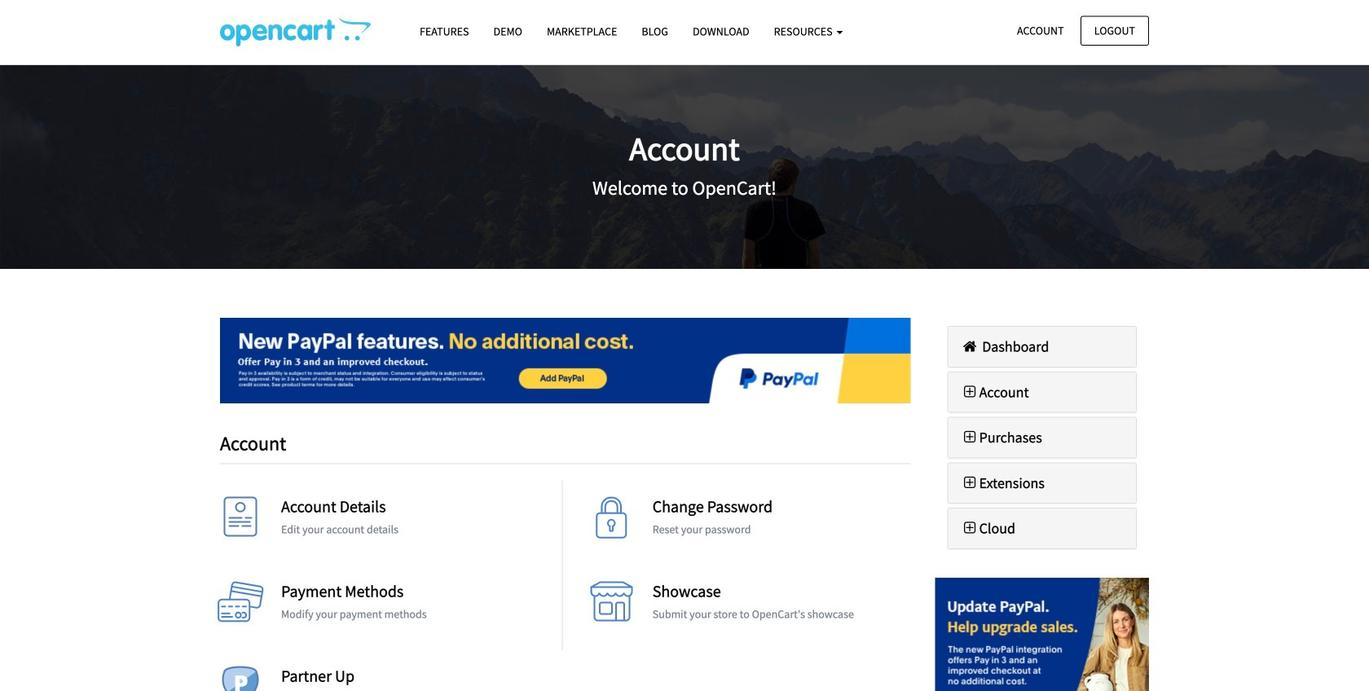 Task type: locate. For each thing, give the bounding box(es) containing it.
0 horizontal spatial paypal image
[[220, 318, 911, 404]]

home image
[[961, 339, 980, 354]]

1 vertical spatial paypal image
[[936, 578, 1150, 692]]

plus square o image
[[961, 385, 980, 399], [961, 430, 980, 445], [961, 476, 980, 490], [961, 521, 980, 536]]

paypal image
[[220, 318, 911, 404], [936, 578, 1150, 692]]

opencart - your account image
[[220, 17, 371, 46]]



Task type: vqa. For each thing, say whether or not it's contained in the screenshot.
OpenCart - Your Account 'IMAGE'
yes



Task type: describe. For each thing, give the bounding box(es) containing it.
showcase image
[[588, 582, 637, 631]]

3 plus square o image from the top
[[961, 476, 980, 490]]

2 plus square o image from the top
[[961, 430, 980, 445]]

1 plus square o image from the top
[[961, 385, 980, 399]]

1 horizontal spatial paypal image
[[936, 578, 1150, 692]]

change password image
[[588, 497, 637, 546]]

account image
[[216, 497, 265, 546]]

0 vertical spatial paypal image
[[220, 318, 911, 404]]

payment methods image
[[216, 582, 265, 631]]

4 plus square o image from the top
[[961, 521, 980, 536]]

apply to become a partner image
[[216, 667, 265, 692]]



